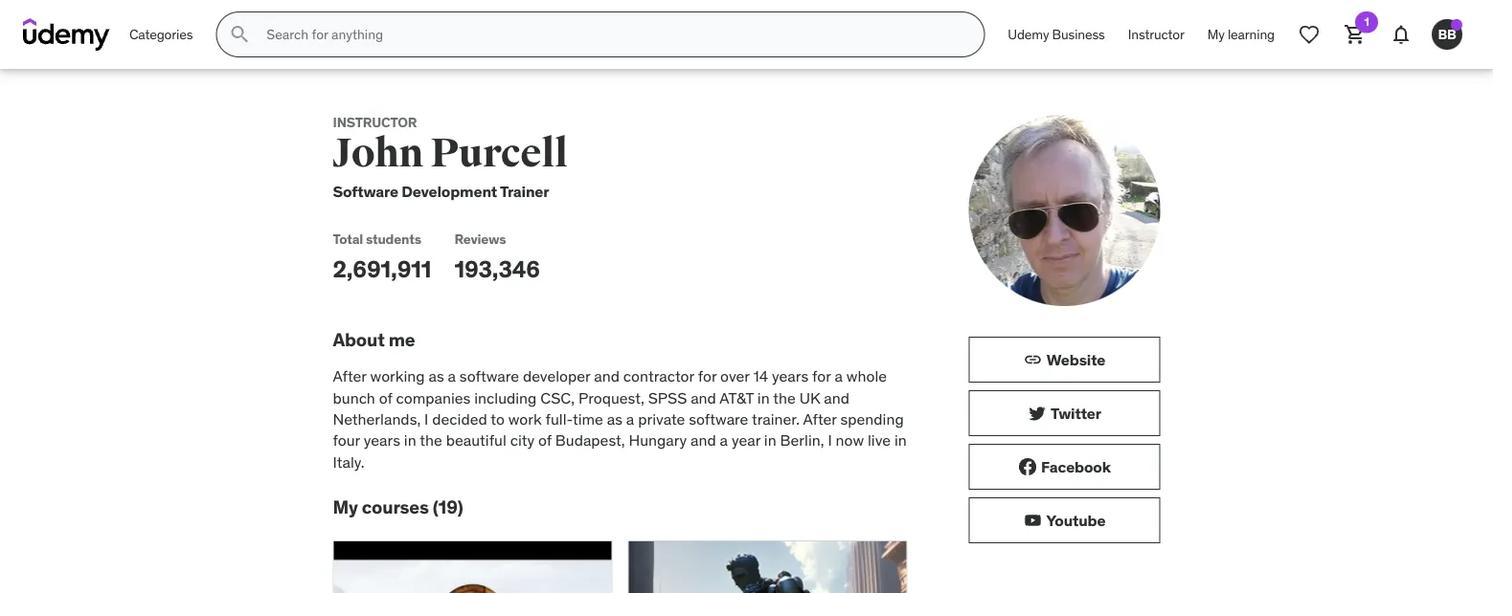 Task type: describe. For each thing, give the bounding box(es) containing it.
you have alerts image
[[1451, 19, 1463, 31]]

1 horizontal spatial after
[[803, 410, 837, 429]]

i
[[424, 410, 429, 429]]

2 for from the left
[[812, 367, 831, 386]]

berlin,
[[780, 431, 824, 451]]

students
[[366, 231, 421, 248]]

my for my courses (19)
[[333, 496, 358, 519]]

spss
[[648, 388, 687, 408]]

(19)
[[433, 496, 463, 519]]

beautiful
[[446, 431, 506, 451]]

courses
[[362, 496, 429, 519]]

city
[[510, 431, 535, 451]]

decided
[[432, 410, 487, 429]]

in down netherlands,
[[404, 431, 416, 451]]

private
[[638, 410, 685, 429]]

about
[[333, 328, 385, 351]]

small image for facebook
[[1018, 458, 1037, 477]]

1 vertical spatial years
[[364, 431, 400, 451]]

2,691,911
[[333, 255, 431, 283]]

instructor john purcell software development trainer
[[333, 114, 568, 201]]

submit search image
[[228, 23, 251, 46]]

me
[[389, 328, 415, 351]]

bunch
[[333, 388, 375, 408]]

companies
[[396, 388, 471, 408]]

1
[[1364, 14, 1369, 29]]

a left whole
[[835, 367, 843, 386]]

work
[[508, 410, 542, 429]]

netherlands,
[[333, 410, 421, 429]]

0 vertical spatial software
[[460, 367, 519, 386]]

of
[[379, 388, 392, 408]]

trainer
[[500, 182, 549, 201]]

193,346
[[454, 255, 540, 283]]

and left the at&t
[[691, 388, 716, 408]]

to
[[491, 410, 505, 429]]

hungary
[[629, 431, 687, 451]]

purcell
[[430, 128, 568, 178]]

facebook link
[[969, 444, 1160, 490]]

udemy image
[[23, 18, 110, 51]]

bb link
[[1424, 11, 1470, 57]]

instructor link
[[1117, 11, 1196, 57]]

live
[[868, 431, 891, 451]]

full-
[[545, 410, 573, 429]]

over
[[720, 367, 750, 386]]

total
[[333, 231, 363, 248]]

bb
[[1438, 25, 1456, 43]]

website link
[[969, 337, 1160, 383]]

about me
[[333, 328, 415, 351]]

time
[[573, 410, 603, 429]]

facebook
[[1041, 457, 1111, 477]]

udemy
[[1008, 26, 1049, 43]]

udemy business link
[[996, 11, 1117, 57]]

year
[[732, 431, 760, 451]]

0 vertical spatial years
[[772, 367, 809, 386]]

of budapest,
[[538, 431, 625, 451]]

whole
[[847, 367, 887, 386]]

proquest,
[[578, 388, 644, 408]]



Task type: locate. For each thing, give the bounding box(es) containing it.
0 horizontal spatial as
[[429, 367, 444, 386]]

my down italy.
[[333, 496, 358, 519]]

0 vertical spatial the
[[773, 388, 796, 408]]

working
[[370, 367, 425, 386]]

instructor inside "instructor john purcell software development trainer"
[[333, 114, 417, 131]]

1 vertical spatial after
[[803, 410, 837, 429]]

1 vertical spatial instructor
[[333, 114, 417, 131]]

a down proquest,
[[626, 410, 634, 429]]

and right "uk"
[[824, 388, 850, 408]]

small image left facebook
[[1018, 458, 1037, 477]]

years up "uk"
[[772, 367, 809, 386]]

for
[[698, 367, 717, 386], [812, 367, 831, 386]]

spending
[[840, 410, 904, 429]]

small image for website
[[1024, 351, 1043, 370]]

trainer.
[[752, 410, 800, 429]]

0 vertical spatial after
[[333, 367, 367, 386]]

14
[[753, 367, 768, 386]]

my learning
[[1208, 26, 1275, 43]]

1 vertical spatial the
[[420, 431, 442, 451]]

and up proquest,
[[594, 367, 620, 386]]

0 horizontal spatial after
[[333, 367, 367, 386]]

john purcell image
[[969, 115, 1160, 306]]

my learning link
[[1196, 11, 1286, 57]]

learning
[[1228, 26, 1275, 43]]

and left year
[[691, 431, 716, 451]]

0 vertical spatial instructor
[[1128, 26, 1185, 43]]

in
[[757, 388, 770, 408], [404, 431, 416, 451], [764, 431, 776, 451], [895, 431, 907, 451]]

years
[[772, 367, 809, 386], [364, 431, 400, 451]]

in down 14
[[757, 388, 770, 408]]

twitter
[[1051, 404, 1101, 423]]

small image inside website 'link'
[[1024, 351, 1043, 370]]

1 vertical spatial as
[[607, 410, 623, 429]]

including
[[474, 388, 537, 408]]

1 link
[[1332, 11, 1378, 57]]

Search for anything text field
[[263, 18, 961, 51]]

a left year
[[720, 431, 728, 451]]

shopping cart with 1 item image
[[1344, 23, 1367, 46]]

my
[[1208, 26, 1225, 43], [333, 496, 358, 519]]

small image for youtube
[[1023, 511, 1043, 531]]

website
[[1047, 350, 1106, 370]]

instructor up software
[[333, 114, 417, 131]]

1 horizontal spatial the
[[773, 388, 796, 408]]

1 horizontal spatial years
[[772, 367, 809, 386]]

categories button
[[118, 11, 204, 57]]

youtube link
[[969, 498, 1160, 544]]

0 horizontal spatial years
[[364, 431, 400, 451]]

the up trainer.
[[773, 388, 796, 408]]

categories
[[129, 26, 193, 43]]

a
[[448, 367, 456, 386], [835, 367, 843, 386], [626, 410, 634, 429], [720, 431, 728, 451]]

small image for twitter
[[1028, 404, 1047, 423]]

software up including
[[460, 367, 519, 386]]

in right live
[[895, 431, 907, 451]]

after up bunch
[[333, 367, 367, 386]]

contractor
[[623, 367, 694, 386]]

0 horizontal spatial for
[[698, 367, 717, 386]]

john
[[333, 128, 423, 178]]

my left learning
[[1208, 26, 1225, 43]]

developer
[[523, 367, 590, 386]]

small image inside twitter link
[[1028, 404, 1047, 423]]

small image inside youtube link
[[1023, 511, 1043, 531]]

0 horizontal spatial software
[[460, 367, 519, 386]]

small image inside facebook link
[[1018, 458, 1037, 477]]

1 for from the left
[[698, 367, 717, 386]]

in down trainer.
[[764, 431, 776, 451]]

at&t
[[720, 388, 754, 408]]

i now
[[828, 431, 864, 451]]

after working as a software developer and contractor for over 14 years for a whole bunch of companies including csc, proquest, spss and at&t in the uk and netherlands, i decided to work full-time as a private software trainer. after spending four years in the beautiful city of budapest, hungary and a year in berlin, i now live in italy.
[[333, 367, 907, 472]]

0 vertical spatial as
[[429, 367, 444, 386]]

for up "uk"
[[812, 367, 831, 386]]

small image left twitter
[[1028, 404, 1047, 423]]

small image left website
[[1024, 351, 1043, 370]]

reviews
[[454, 231, 506, 248]]

a up companies
[[448, 367, 456, 386]]

instructor right 'business' at the top right of page
[[1128, 26, 1185, 43]]

four
[[333, 431, 360, 451]]

youtube
[[1046, 511, 1106, 531]]

csc,
[[540, 388, 575, 408]]

1 horizontal spatial my
[[1208, 26, 1225, 43]]

1 vertical spatial my
[[333, 496, 358, 519]]

udemy business
[[1008, 26, 1105, 43]]

as down proquest,
[[607, 410, 623, 429]]

instructor for instructor john purcell software development trainer
[[333, 114, 417, 131]]

years down netherlands,
[[364, 431, 400, 451]]

uk
[[799, 388, 820, 408]]

0 horizontal spatial instructor
[[333, 114, 417, 131]]

twitter link
[[969, 391, 1160, 437]]

total students 2,691,911
[[333, 231, 431, 283]]

1 horizontal spatial as
[[607, 410, 623, 429]]

reviews 193,346
[[454, 231, 540, 283]]

1 horizontal spatial instructor
[[1128, 26, 1185, 43]]

the
[[773, 388, 796, 408], [420, 431, 442, 451]]

software
[[333, 182, 398, 201]]

italy.
[[333, 453, 365, 472]]

notifications image
[[1390, 23, 1413, 46]]

small image
[[1024, 351, 1043, 370], [1028, 404, 1047, 423], [1018, 458, 1037, 477], [1023, 511, 1043, 531]]

my inside my learning link
[[1208, 26, 1225, 43]]

as up companies
[[429, 367, 444, 386]]

business
[[1052, 26, 1105, 43]]

after down "uk"
[[803, 410, 837, 429]]

development
[[402, 182, 497, 201]]

0 vertical spatial my
[[1208, 26, 1225, 43]]

the down i
[[420, 431, 442, 451]]

software down the at&t
[[689, 410, 748, 429]]

after
[[333, 367, 367, 386], [803, 410, 837, 429]]

1 horizontal spatial for
[[812, 367, 831, 386]]

0 horizontal spatial the
[[420, 431, 442, 451]]

small image left youtube
[[1023, 511, 1043, 531]]

wishlist image
[[1298, 23, 1321, 46]]

1 vertical spatial software
[[689, 410, 748, 429]]

1 horizontal spatial software
[[689, 410, 748, 429]]

as
[[429, 367, 444, 386], [607, 410, 623, 429]]

instructor for instructor
[[1128, 26, 1185, 43]]

instructor
[[1128, 26, 1185, 43], [333, 114, 417, 131]]

my for my learning
[[1208, 26, 1225, 43]]

software
[[460, 367, 519, 386], [689, 410, 748, 429]]

my courses (19)
[[333, 496, 463, 519]]

0 horizontal spatial my
[[333, 496, 358, 519]]

for left over at bottom
[[698, 367, 717, 386]]

and
[[594, 367, 620, 386], [691, 388, 716, 408], [824, 388, 850, 408], [691, 431, 716, 451]]



Task type: vqa. For each thing, say whether or not it's contained in the screenshot.
The Complete Open Broadcaster (obs) Almanac for 2023
no



